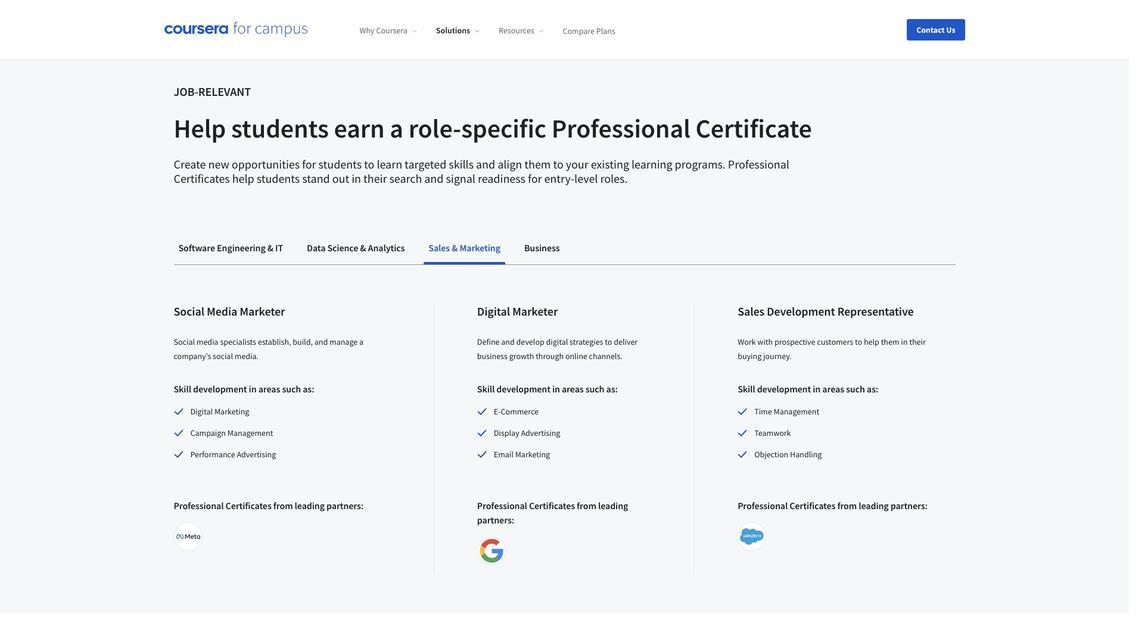 Task type: describe. For each thing, give the bounding box(es) containing it.
them inside create new opportunities for students to learn targeted skills and align them to your existing learning programs. professional certificates help students stand out in their search and signal readiness for entry-level roles.
[[525, 157, 551, 172]]

new
[[208, 157, 229, 172]]

campaign
[[190, 428, 226, 439]]

performance
[[190, 450, 235, 460]]

their inside work with prospective customers to help them in their buying journey.
[[910, 337, 926, 348]]

in for sales development representative
[[813, 383, 821, 395]]

out
[[332, 171, 349, 186]]

help
[[174, 112, 226, 145]]

0 horizontal spatial for
[[302, 157, 316, 172]]

sales & marketing
[[429, 242, 501, 254]]

sales development representative
[[738, 304, 914, 319]]

existing
[[591, 157, 630, 172]]

content tabs tab list
[[174, 234, 956, 265]]

social media marketer
[[174, 304, 285, 319]]

manage
[[330, 337, 358, 348]]

and inside social media specialists establish, build, and manage a company's social media.
[[315, 337, 328, 348]]

google leader logo image
[[480, 540, 504, 563]]

contact us
[[917, 24, 956, 35]]

email marketing
[[494, 450, 550, 460]]

deliver
[[614, 337, 638, 348]]

performance advertising
[[190, 450, 276, 460]]

role-
[[409, 112, 462, 145]]

areas for development
[[823, 383, 845, 395]]

company's
[[174, 351, 211, 362]]

help inside work with prospective customers to help them in their buying journey.
[[864, 337, 880, 348]]

job-
[[174, 84, 198, 99]]

business
[[525, 242, 560, 254]]

why
[[360, 25, 375, 36]]

& for engineering
[[268, 242, 274, 254]]

professional certificates from leading partners: for media
[[174, 500, 364, 512]]

skill for social media marketer
[[174, 383, 191, 395]]

programs.
[[675, 157, 726, 172]]

professional certificates from leading partners: for development
[[738, 500, 928, 512]]

define
[[477, 337, 500, 348]]

specific
[[462, 112, 547, 145]]

compare plans
[[563, 25, 616, 36]]

to inside define and develop digital strategies to deliver business growth through online channels.
[[605, 337, 613, 348]]

to left your
[[553, 157, 564, 172]]

digital
[[546, 337, 568, 348]]

partners: for marketer
[[327, 500, 364, 512]]

partners: for representative
[[891, 500, 928, 512]]

and left align
[[476, 157, 496, 172]]

coursera
[[376, 25, 408, 36]]

opportunities
[[232, 157, 300, 172]]

define and develop digital strategies to deliver business growth through online channels.
[[477, 337, 638, 362]]

why coursera
[[360, 25, 408, 36]]

email
[[494, 450, 514, 460]]

media
[[197, 337, 219, 348]]

with
[[758, 337, 773, 348]]

certificates for digital
[[529, 500, 575, 512]]

to inside work with prospective customers to help them in their buying journey.
[[856, 337, 863, 348]]

data
[[307, 242, 326, 254]]

professional for social media marketer
[[174, 500, 224, 512]]

development for development
[[758, 383, 811, 395]]

data science & analytics button
[[302, 234, 410, 262]]

professional certificates from leading partners: for marketer
[[477, 500, 629, 527]]

from for marketer
[[577, 500, 597, 512]]

relevant
[[198, 84, 251, 99]]

as: for social media marketer
[[303, 383, 314, 395]]

search
[[390, 171, 422, 186]]

skills
[[449, 157, 474, 172]]

social media specialists establish, build, and manage a company's social media.
[[174, 337, 364, 362]]

software engineering & it
[[179, 242, 283, 254]]

solutions
[[436, 25, 470, 36]]

help inside create new opportunities for students to learn targeted skills and align them to your existing learning programs. professional certificates help students stand out in their search and signal readiness for entry-level roles.
[[232, 171, 254, 186]]

professional up existing
[[552, 112, 691, 145]]

handling
[[791, 450, 822, 460]]

through
[[536, 351, 564, 362]]

display
[[494, 428, 520, 439]]

from for development
[[838, 500, 857, 512]]

and inside define and develop digital strategies to deliver business growth through online channels.
[[502, 337, 515, 348]]

software engineering & it button
[[174, 234, 288, 262]]

align
[[498, 157, 522, 172]]

solutions link
[[436, 25, 480, 36]]

1 horizontal spatial a
[[390, 112, 404, 145]]

job-relevant
[[174, 84, 251, 99]]

buying
[[738, 351, 762, 362]]

leading for sales development representative
[[859, 500, 889, 512]]

representative
[[838, 304, 914, 319]]

specialists
[[220, 337, 256, 348]]

data science & analytics
[[307, 242, 405, 254]]

contact
[[917, 24, 945, 35]]

develop
[[517, 337, 545, 348]]

advertising for display advertising
[[521, 428, 561, 439]]

learning
[[632, 157, 673, 172]]

strategies
[[570, 337, 604, 348]]

time management
[[755, 407, 820, 417]]

& inside button
[[452, 242, 458, 254]]

roles.
[[601, 171, 628, 186]]

development for marketer
[[497, 383, 551, 395]]

readiness
[[478, 171, 526, 186]]

it
[[275, 242, 283, 254]]

signal
[[446, 171, 476, 186]]

1 horizontal spatial for
[[528, 171, 542, 186]]

e-commerce
[[494, 407, 539, 417]]

as: for sales development representative
[[867, 383, 879, 395]]

and left signal
[[425, 171, 444, 186]]

science
[[328, 242, 358, 254]]

compare plans link
[[563, 25, 616, 36]]

social for social media marketer
[[174, 304, 204, 319]]

professional for digital marketer
[[477, 500, 528, 512]]

level
[[575, 171, 598, 186]]

help students earn a role-specific professional certificate
[[174, 112, 812, 145]]

your
[[566, 157, 589, 172]]

2 marketer from the left
[[513, 304, 558, 319]]

work with prospective customers to help them in their buying journey.
[[738, 337, 926, 362]]



Task type: locate. For each thing, give the bounding box(es) containing it.
in up time management
[[813, 383, 821, 395]]

2 horizontal spatial development
[[758, 383, 811, 395]]

them right align
[[525, 157, 551, 172]]

professional down certificate
[[728, 157, 790, 172]]

1 horizontal spatial as:
[[607, 383, 618, 395]]

advertising
[[521, 428, 561, 439], [237, 450, 276, 460]]

social up company's at the left bottom of the page
[[174, 337, 195, 348]]

0 horizontal spatial skill development in areas such as:
[[174, 383, 314, 395]]

analytics
[[368, 242, 405, 254]]

them
[[525, 157, 551, 172], [882, 337, 900, 348]]

skill development in areas such as: for media
[[174, 383, 314, 395]]

skill up time
[[738, 383, 756, 395]]

professional up google leader logo
[[477, 500, 528, 512]]

1 vertical spatial social
[[174, 337, 195, 348]]

objection handling
[[755, 450, 822, 460]]

0 horizontal spatial leading
[[295, 500, 325, 512]]

2 horizontal spatial from
[[838, 500, 857, 512]]

journey.
[[764, 351, 792, 362]]

1 vertical spatial advertising
[[237, 450, 276, 460]]

1 horizontal spatial digital
[[477, 304, 510, 319]]

development
[[193, 383, 247, 395], [497, 383, 551, 395], [758, 383, 811, 395]]

2 leading from the left
[[599, 500, 629, 512]]

areas for media
[[259, 383, 280, 395]]

1 such from the left
[[282, 383, 301, 395]]

certificates
[[174, 171, 230, 186], [226, 500, 272, 512], [529, 500, 575, 512], [790, 500, 836, 512]]

professional inside create new opportunities for students to learn targeted skills and align them to your existing learning programs. professional certificates help students stand out in their search and signal readiness for entry-level roles.
[[728, 157, 790, 172]]

0 vertical spatial them
[[525, 157, 551, 172]]

such for development
[[847, 383, 866, 395]]

help down the "representative"
[[864, 337, 880, 348]]

in down media.
[[249, 383, 257, 395]]

and right build,
[[315, 337, 328, 348]]

digital marketing
[[190, 407, 249, 417]]

from
[[274, 500, 293, 512], [577, 500, 597, 512], [838, 500, 857, 512]]

a right manage
[[359, 337, 364, 348]]

areas down work with prospective customers to help them in their buying journey. at the bottom right
[[823, 383, 845, 395]]

2 horizontal spatial areas
[[823, 383, 845, 395]]

objection
[[755, 450, 789, 460]]

1 skill from the left
[[174, 383, 191, 395]]

as: for digital marketer
[[607, 383, 618, 395]]

1 horizontal spatial &
[[360, 242, 366, 254]]

1 vertical spatial their
[[910, 337, 926, 348]]

media
[[207, 304, 237, 319]]

software
[[179, 242, 215, 254]]

business button
[[520, 234, 565, 262]]

online
[[566, 351, 588, 362]]

to up channels.
[[605, 337, 613, 348]]

sales for sales development representative
[[738, 304, 765, 319]]

1 horizontal spatial sales
[[738, 304, 765, 319]]

such down channels.
[[586, 383, 605, 395]]

1 horizontal spatial them
[[882, 337, 900, 348]]

management for campaign management
[[228, 428, 273, 439]]

for left the entry-
[[528, 171, 542, 186]]

teamwork
[[755, 428, 791, 439]]

sales right analytics
[[429, 242, 450, 254]]

growth
[[510, 351, 534, 362]]

in inside create new opportunities for students to learn targeted skills and align them to your existing learning programs. professional certificates help students stand out in their search and signal readiness for entry-level roles.
[[352, 171, 361, 186]]

0 vertical spatial sales
[[429, 242, 450, 254]]

0 horizontal spatial their
[[364, 171, 387, 186]]

1 horizontal spatial partners:
[[477, 515, 515, 527]]

marketer
[[240, 304, 285, 319], [513, 304, 558, 319]]

& for science
[[360, 242, 366, 254]]

1 horizontal spatial marketer
[[513, 304, 558, 319]]

0 horizontal spatial professional certificates from leading partners:
[[174, 500, 364, 512]]

digital for digital marketing
[[190, 407, 213, 417]]

such for media
[[282, 383, 301, 395]]

engineering
[[217, 242, 266, 254]]

sales up work
[[738, 304, 765, 319]]

salesforce logo image
[[741, 525, 764, 549]]

areas for marketer
[[562, 383, 584, 395]]

coursera for campus image
[[164, 21, 307, 38]]

1 professional certificates from leading partners: from the left
[[174, 500, 364, 512]]

areas down the online
[[562, 383, 584, 395]]

a inside social media specialists establish, build, and manage a company's social media.
[[359, 337, 364, 348]]

in for social media marketer
[[249, 383, 257, 395]]

1 horizontal spatial from
[[577, 500, 597, 512]]

targeted
[[405, 157, 447, 172]]

social left media in the left of the page
[[174, 304, 204, 319]]

1 horizontal spatial management
[[774, 407, 820, 417]]

social inside social media specialists establish, build, and manage a company's social media.
[[174, 337, 195, 348]]

1 skill development in areas such as: from the left
[[174, 383, 314, 395]]

0 horizontal spatial areas
[[259, 383, 280, 395]]

students down earn
[[319, 157, 362, 172]]

in right out
[[352, 171, 361, 186]]

1 horizontal spatial professional certificates from leading partners:
[[477, 500, 629, 527]]

customers
[[818, 337, 854, 348]]

1 horizontal spatial skill development in areas such as:
[[477, 383, 618, 395]]

2 horizontal spatial leading
[[859, 500, 889, 512]]

earn
[[334, 112, 385, 145]]

such
[[282, 383, 301, 395], [586, 383, 605, 395], [847, 383, 866, 395]]

such down work with prospective customers to help them in their buying journey. at the bottom right
[[847, 383, 866, 395]]

management up the teamwork
[[774, 407, 820, 417]]

2 from from the left
[[577, 500, 597, 512]]

as: down channels.
[[607, 383, 618, 395]]

2 horizontal spatial such
[[847, 383, 866, 395]]

1 vertical spatial a
[[359, 337, 364, 348]]

social for social media specialists establish, build, and manage a company's social media.
[[174, 337, 195, 348]]

1 horizontal spatial development
[[497, 383, 551, 395]]

sales
[[429, 242, 450, 254], [738, 304, 765, 319]]

1 marketer from the left
[[240, 304, 285, 319]]

plans
[[597, 25, 616, 36]]

resources link
[[499, 25, 544, 36]]

certificate
[[696, 112, 812, 145]]

and
[[476, 157, 496, 172], [425, 171, 444, 186], [315, 337, 328, 348], [502, 337, 515, 348]]

e-
[[494, 407, 501, 417]]

us
[[947, 24, 956, 35]]

development
[[767, 304, 836, 319]]

social
[[213, 351, 233, 362]]

students
[[231, 112, 329, 145], [319, 157, 362, 172], [257, 171, 300, 186]]

0 vertical spatial their
[[364, 171, 387, 186]]

development up digital marketing
[[193, 383, 247, 395]]

0 horizontal spatial partners:
[[327, 500, 364, 512]]

skill development in areas such as: for marketer
[[477, 383, 618, 395]]

skill development in areas such as:
[[174, 383, 314, 395], [477, 383, 618, 395], [738, 383, 879, 395]]

digital up define
[[477, 304, 510, 319]]

professional up meta logo
[[174, 500, 224, 512]]

3 skill development in areas such as: from the left
[[738, 383, 879, 395]]

digital up campaign
[[190, 407, 213, 417]]

skill development in areas such as: up time management
[[738, 383, 879, 395]]

skill development in areas such as: down media.
[[174, 383, 314, 395]]

certificates down email marketing
[[529, 500, 575, 512]]

development for media
[[193, 383, 247, 395]]

contact us button
[[907, 19, 966, 40]]

0 vertical spatial digital
[[477, 304, 510, 319]]

skill development in areas such as: for development
[[738, 383, 879, 395]]

digital for digital marketer
[[477, 304, 510, 319]]

advertising up email marketing
[[521, 428, 561, 439]]

2 horizontal spatial skill development in areas such as:
[[738, 383, 879, 395]]

to right customers
[[856, 337, 863, 348]]

1 areas from the left
[[259, 383, 280, 395]]

areas down media.
[[259, 383, 280, 395]]

time
[[755, 407, 772, 417]]

commerce
[[501, 407, 539, 417]]

2 horizontal spatial partners:
[[891, 500, 928, 512]]

marketing for digital marketing
[[215, 407, 249, 417]]

social
[[174, 304, 204, 319], [174, 337, 195, 348]]

channels.
[[589, 351, 623, 362]]

entry-
[[545, 171, 575, 186]]

advertising down campaign management
[[237, 450, 276, 460]]

2 social from the top
[[174, 337, 195, 348]]

0 horizontal spatial advertising
[[237, 450, 276, 460]]

1 from from the left
[[274, 500, 293, 512]]

0 horizontal spatial as:
[[303, 383, 314, 395]]

1 vertical spatial them
[[882, 337, 900, 348]]

media.
[[235, 351, 259, 362]]

marketing inside button
[[460, 242, 501, 254]]

leading for social media marketer
[[295, 500, 325, 512]]

advertising for performance advertising
[[237, 450, 276, 460]]

campaign management
[[190, 428, 273, 439]]

0 horizontal spatial skill
[[174, 383, 191, 395]]

build,
[[293, 337, 313, 348]]

0 horizontal spatial from
[[274, 500, 293, 512]]

3 leading from the left
[[859, 500, 889, 512]]

1 vertical spatial digital
[[190, 407, 213, 417]]

compare
[[563, 25, 595, 36]]

1 vertical spatial help
[[864, 337, 880, 348]]

1 & from the left
[[268, 242, 274, 254]]

0 horizontal spatial development
[[193, 383, 247, 395]]

them inside work with prospective customers to help them in their buying journey.
[[882, 337, 900, 348]]

2 skill from the left
[[477, 383, 495, 395]]

professional for sales development representative
[[738, 500, 788, 512]]

2 horizontal spatial professional certificates from leading partners:
[[738, 500, 928, 512]]

leading
[[295, 500, 325, 512], [599, 500, 629, 512], [859, 500, 889, 512]]

1 vertical spatial management
[[228, 428, 273, 439]]

as: down work with prospective customers to help them in their buying journey. at the bottom right
[[867, 383, 879, 395]]

3 such from the left
[[847, 383, 866, 395]]

2 vertical spatial marketing
[[515, 450, 550, 460]]

sales & marketing button
[[424, 234, 506, 262]]

for left out
[[302, 157, 316, 172]]

learn
[[377, 157, 402, 172]]

management
[[774, 407, 820, 417], [228, 428, 273, 439]]

0 horizontal spatial such
[[282, 383, 301, 395]]

digital
[[477, 304, 510, 319], [190, 407, 213, 417]]

0 horizontal spatial sales
[[429, 242, 450, 254]]

marketing for email marketing
[[515, 450, 550, 460]]

3 professional certificates from leading partners: from the left
[[738, 500, 928, 512]]

1 vertical spatial marketing
[[215, 407, 249, 417]]

and right define
[[502, 337, 515, 348]]

from for media
[[274, 500, 293, 512]]

0 vertical spatial management
[[774, 407, 820, 417]]

1 horizontal spatial advertising
[[521, 428, 561, 439]]

students left the stand on the top
[[257, 171, 300, 186]]

0 horizontal spatial a
[[359, 337, 364, 348]]

2 horizontal spatial as:
[[867, 383, 879, 395]]

their left search on the top of page
[[364, 171, 387, 186]]

2 & from the left
[[360, 242, 366, 254]]

certificates down help
[[174, 171, 230, 186]]

2 such from the left
[[586, 383, 605, 395]]

sales inside button
[[429, 242, 450, 254]]

1 development from the left
[[193, 383, 247, 395]]

3 skill from the left
[[738, 383, 756, 395]]

3 areas from the left
[[823, 383, 845, 395]]

development up commerce
[[497, 383, 551, 395]]

0 horizontal spatial &
[[268, 242, 274, 254]]

work
[[738, 337, 756, 348]]

a
[[390, 112, 404, 145], [359, 337, 364, 348]]

2 areas from the left
[[562, 383, 584, 395]]

their
[[364, 171, 387, 186], [910, 337, 926, 348]]

management for time management
[[774, 407, 820, 417]]

a up learn at the top of page
[[390, 112, 404, 145]]

0 vertical spatial social
[[174, 304, 204, 319]]

sales inside tab panel
[[738, 304, 765, 319]]

digital marketer
[[477, 304, 558, 319]]

prospective
[[775, 337, 816, 348]]

skill development in areas such as: down through
[[477, 383, 618, 395]]

their down the "representative"
[[910, 337, 926, 348]]

3 from from the left
[[838, 500, 857, 512]]

0 horizontal spatial management
[[228, 428, 273, 439]]

0 horizontal spatial digital
[[190, 407, 213, 417]]

0 horizontal spatial help
[[232, 171, 254, 186]]

marketer up establish,
[[240, 304, 285, 319]]

students up opportunities
[[231, 112, 329, 145]]

as: down build,
[[303, 383, 314, 395]]

their inside create new opportunities for students to learn targeted skills and align them to your existing learning programs. professional certificates help students stand out in their search and signal readiness for entry-level roles.
[[364, 171, 387, 186]]

establish,
[[258, 337, 291, 348]]

0 horizontal spatial marketing
[[215, 407, 249, 417]]

certificates for sales
[[790, 500, 836, 512]]

in for digital marketer
[[553, 383, 560, 395]]

0 vertical spatial a
[[390, 112, 404, 145]]

certificates for social
[[226, 500, 272, 512]]

certificates down handling
[[790, 500, 836, 512]]

2 horizontal spatial marketing
[[515, 450, 550, 460]]

1 social from the top
[[174, 304, 204, 319]]

such down social media specialists establish, build, and manage a company's social media.
[[282, 383, 301, 395]]

stand
[[302, 171, 330, 186]]

to left learn at the top of page
[[364, 157, 375, 172]]

skill for digital marketer
[[477, 383, 495, 395]]

1 vertical spatial sales
[[738, 304, 765, 319]]

2 skill development in areas such as: from the left
[[477, 383, 618, 395]]

skill for sales development representative
[[738, 383, 756, 395]]

3 & from the left
[[452, 242, 458, 254]]

3 as: from the left
[[867, 383, 879, 395]]

create new opportunities for students to learn targeted skills and align them to your existing learning programs. professional certificates help students stand out in their search and signal readiness for entry-level roles.
[[174, 157, 790, 186]]

resources
[[499, 25, 534, 36]]

1 leading from the left
[[295, 500, 325, 512]]

in
[[352, 171, 361, 186], [902, 337, 908, 348], [249, 383, 257, 395], [553, 383, 560, 395], [813, 383, 821, 395]]

1 horizontal spatial such
[[586, 383, 605, 395]]

2 professional certificates from leading partners: from the left
[[477, 500, 629, 527]]

marketer up develop in the left of the page
[[513, 304, 558, 319]]

2 horizontal spatial skill
[[738, 383, 756, 395]]

0 vertical spatial marketing
[[460, 242, 501, 254]]

1 horizontal spatial areas
[[562, 383, 584, 395]]

2 development from the left
[[497, 383, 551, 395]]

them down the "representative"
[[882, 337, 900, 348]]

sales & marketing tab panel
[[174, 265, 956, 575]]

development up time management
[[758, 383, 811, 395]]

sales for sales & marketing
[[429, 242, 450, 254]]

in down through
[[553, 383, 560, 395]]

create
[[174, 157, 206, 172]]

1 as: from the left
[[303, 383, 314, 395]]

1 horizontal spatial marketing
[[460, 242, 501, 254]]

3 development from the left
[[758, 383, 811, 395]]

professional up salesforce logo
[[738, 500, 788, 512]]

2 horizontal spatial &
[[452, 242, 458, 254]]

certificates down performance advertising
[[226, 500, 272, 512]]

skill up e-
[[477, 383, 495, 395]]

help right new
[[232, 171, 254, 186]]

2 as: from the left
[[607, 383, 618, 395]]

0 vertical spatial advertising
[[521, 428, 561, 439]]

to
[[364, 157, 375, 172], [553, 157, 564, 172], [605, 337, 613, 348], [856, 337, 863, 348]]

&
[[268, 242, 274, 254], [360, 242, 366, 254], [452, 242, 458, 254]]

management up performance advertising
[[228, 428, 273, 439]]

meta logo image
[[176, 525, 200, 549]]

as:
[[303, 383, 314, 395], [607, 383, 618, 395], [867, 383, 879, 395]]

in inside work with prospective customers to help them in their buying journey.
[[902, 337, 908, 348]]

0 horizontal spatial marketer
[[240, 304, 285, 319]]

0 horizontal spatial them
[[525, 157, 551, 172]]

1 horizontal spatial help
[[864, 337, 880, 348]]

skill down company's at the left bottom of the page
[[174, 383, 191, 395]]

0 vertical spatial help
[[232, 171, 254, 186]]

certificates inside create new opportunities for students to learn targeted skills and align them to your existing learning programs. professional certificates help students stand out in their search and signal readiness for entry-level roles.
[[174, 171, 230, 186]]

areas
[[259, 383, 280, 395], [562, 383, 584, 395], [823, 383, 845, 395]]

display advertising
[[494, 428, 561, 439]]

1 horizontal spatial leading
[[599, 500, 629, 512]]

1 horizontal spatial skill
[[477, 383, 495, 395]]

leading for digital marketer
[[599, 500, 629, 512]]

such for marketer
[[586, 383, 605, 395]]

in down the "representative"
[[902, 337, 908, 348]]

business
[[477, 351, 508, 362]]

1 horizontal spatial their
[[910, 337, 926, 348]]



Task type: vqa. For each thing, say whether or not it's contained in the screenshot.
the topmost Blended Learning link
no



